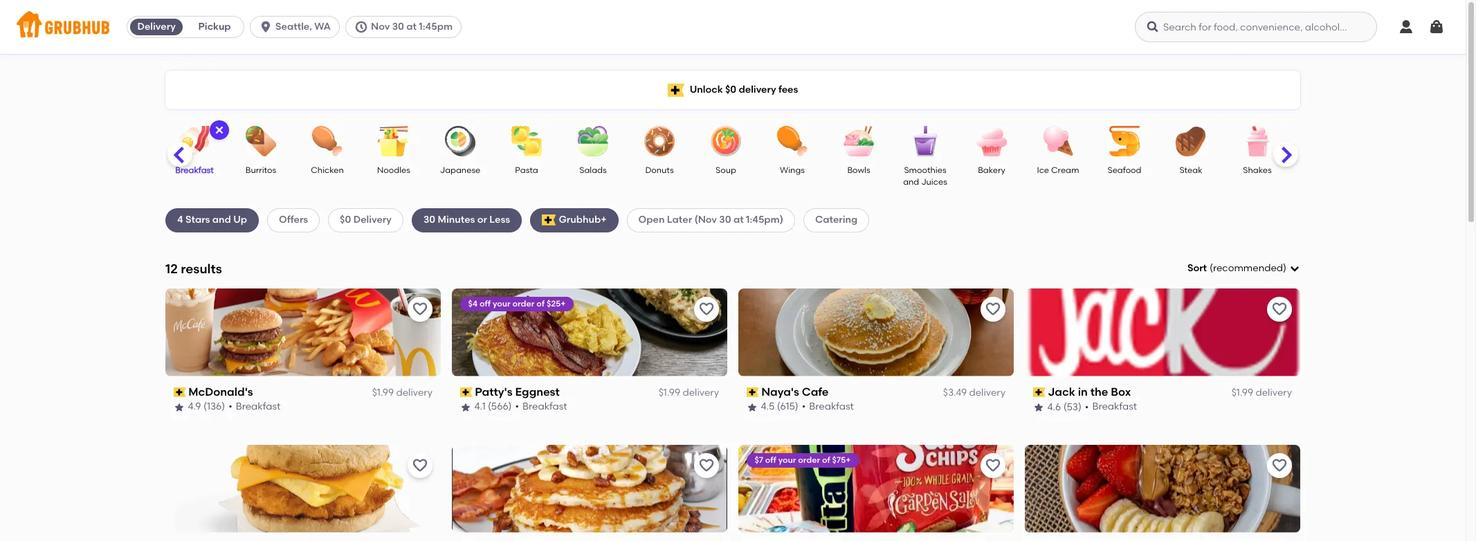 Task type: vqa. For each thing, say whether or not it's contained in the screenshot.
rightmost Rice
no



Task type: locate. For each thing, give the bounding box(es) containing it.
delivery
[[137, 21, 176, 33], [354, 214, 392, 226]]

bakery
[[978, 165, 1006, 175]]

• right (136)
[[229, 401, 233, 413]]

• breakfast
[[229, 401, 281, 413], [516, 401, 568, 413], [803, 401, 855, 413], [1086, 401, 1138, 413]]

at
[[407, 21, 417, 33], [734, 214, 744, 226]]

pita pit logo image
[[739, 445, 1014, 533]]

at left 1:45pm) in the right top of the page
[[734, 214, 744, 226]]

1 horizontal spatial and
[[904, 178, 920, 187]]

breakfast for patty's eggnest
[[523, 401, 568, 413]]

• breakfast for patty's eggnest
[[516, 401, 568, 413]]

star icon image
[[174, 402, 185, 413], [460, 402, 472, 413], [747, 402, 758, 413], [1034, 402, 1045, 413]]

stars
[[186, 214, 210, 226]]

patty's eggnest
[[475, 386, 560, 399]]

0 horizontal spatial $1.99
[[372, 387, 394, 399]]

svg image inside seattle, wa button
[[259, 20, 273, 34]]

0 vertical spatial at
[[407, 21, 417, 33]]

off right $7
[[766, 455, 777, 465]]

4.6 (53)
[[1048, 401, 1082, 413]]

1 • from the left
[[229, 401, 233, 413]]

3 $1.99 delivery from the left
[[1232, 387, 1293, 399]]

• breakfast for jack in the box
[[1086, 401, 1138, 413]]

0 horizontal spatial save this restaurant image
[[699, 301, 715, 318]]

grubhub plus flag logo image left grubhub+
[[542, 215, 556, 226]]

and left up
[[212, 214, 231, 226]]

0 horizontal spatial delivery
[[137, 21, 176, 33]]

3 subscription pass image from the left
[[1034, 388, 1046, 397]]

bakery image
[[968, 126, 1016, 156]]

1 horizontal spatial order
[[799, 455, 821, 465]]

breakfast
[[175, 165, 214, 175], [236, 401, 281, 413], [523, 401, 568, 413], [810, 401, 855, 413], [1093, 401, 1138, 413]]

star icon image left 4.6
[[1034, 402, 1045, 413]]

1 vertical spatial off
[[766, 455, 777, 465]]

in
[[1079, 386, 1089, 399]]

delivery
[[739, 84, 777, 95], [396, 387, 433, 399], [683, 387, 719, 399], [970, 387, 1006, 399], [1256, 387, 1293, 399]]

0 vertical spatial grubhub plus flag logo image
[[668, 83, 685, 97]]

0 horizontal spatial $0
[[340, 214, 351, 226]]

breakfast down eggnest
[[523, 401, 568, 413]]

results
[[181, 261, 222, 277]]

• breakfast down eggnest
[[516, 401, 568, 413]]

1 vertical spatial your
[[779, 455, 797, 465]]

• right '(53)'
[[1086, 401, 1090, 413]]

$0 right unlock
[[726, 84, 737, 95]]

3 • from the left
[[803, 401, 806, 413]]

unlock
[[690, 84, 723, 95]]

• for patty's eggnest
[[516, 401, 520, 413]]

0 horizontal spatial your
[[493, 299, 511, 309]]

2 horizontal spatial svg image
[[1429, 19, 1446, 35]]

and down smoothies
[[904, 178, 920, 187]]

1 vertical spatial delivery
[[354, 214, 392, 226]]

1 horizontal spatial $1.99 delivery
[[659, 387, 719, 399]]

1 horizontal spatial grubhub plus flag logo image
[[668, 83, 685, 97]]

soup image
[[702, 126, 751, 156]]

save this restaurant image
[[699, 301, 715, 318], [985, 457, 1002, 474]]

0 vertical spatial $0
[[726, 84, 737, 95]]

1 horizontal spatial off
[[766, 455, 777, 465]]

save this restaurant image for $25+
[[699, 301, 715, 318]]

• breakfast down box
[[1086, 401, 1138, 413]]

0 horizontal spatial at
[[407, 21, 417, 33]]

of
[[537, 299, 545, 309], [823, 455, 831, 465]]

noodles image
[[370, 126, 418, 156]]

$7 off your order of $75+
[[755, 455, 852, 465]]

(136)
[[204, 401, 225, 413]]

$1.99 for patty's eggnest
[[659, 387, 681, 399]]

bowls image
[[835, 126, 884, 156]]

(566)
[[489, 401, 512, 413]]

breakfast down mcdonald's
[[236, 401, 281, 413]]

chicken image
[[303, 126, 352, 156]]

0 horizontal spatial grubhub plus flag logo image
[[542, 215, 556, 226]]

$1.99 delivery for mcdonald's
[[372, 387, 433, 399]]

and inside the 'smoothies and juices'
[[904, 178, 920, 187]]

2 $1.99 delivery from the left
[[659, 387, 719, 399]]

your right "$4"
[[493, 299, 511, 309]]

unlock $0 delivery fees
[[690, 84, 799, 95]]

1 vertical spatial save this restaurant image
[[985, 457, 1002, 474]]

grubhub plus flag logo image for grubhub+
[[542, 215, 556, 226]]

grubhub+
[[559, 214, 607, 226]]

$1.99
[[372, 387, 394, 399], [659, 387, 681, 399], [1232, 387, 1254, 399]]

2 horizontal spatial $1.99 delivery
[[1232, 387, 1293, 399]]

mcdonald's logo image
[[165, 289, 441, 377]]

2 star icon image from the left
[[460, 402, 472, 413]]

12
[[165, 261, 178, 277]]

save this restaurant button for the chick-fil-a logo
[[408, 453, 433, 478]]

1 vertical spatial order
[[799, 455, 821, 465]]

or
[[478, 214, 487, 226]]

order
[[513, 299, 535, 309], [799, 455, 821, 465]]

grubhub plus flag logo image left unlock
[[668, 83, 685, 97]]

•
[[229, 401, 233, 413], [516, 401, 520, 413], [803, 401, 806, 413], [1086, 401, 1090, 413]]

wraps image
[[1300, 126, 1349, 156]]

• down patty's eggnest
[[516, 401, 520, 413]]

delivery for jack in the box
[[1256, 387, 1293, 399]]

0 vertical spatial your
[[493, 299, 511, 309]]

subscription pass image left 'jack'
[[1034, 388, 1046, 397]]

chicken
[[311, 165, 344, 175]]

30 left minutes
[[424, 214, 436, 226]]

0 vertical spatial and
[[904, 178, 920, 187]]

of left $75+ at the bottom of the page
[[823, 455, 831, 465]]

None field
[[1188, 262, 1301, 276]]

1 horizontal spatial save this restaurant image
[[985, 457, 1002, 474]]

sort
[[1188, 262, 1208, 274]]

donuts image
[[636, 126, 684, 156]]

30 minutes or less
[[424, 214, 510, 226]]

your
[[493, 299, 511, 309], [779, 455, 797, 465]]

sort ( recommended )
[[1188, 262, 1287, 274]]

smoothies and juices
[[904, 165, 948, 187]]

nov 30 at 1:45pm
[[371, 21, 453, 33]]

4.9
[[188, 401, 202, 413]]

save this restaurant image
[[412, 301, 429, 318], [985, 301, 1002, 318], [1272, 301, 1289, 318], [412, 457, 429, 474], [699, 457, 715, 474], [1272, 457, 1289, 474]]

1:45pm
[[419, 21, 453, 33]]

1 horizontal spatial of
[[823, 455, 831, 465]]

svg image
[[259, 20, 273, 34], [354, 20, 368, 34], [1147, 20, 1160, 34], [214, 125, 225, 136]]

• breakfast down cafe
[[803, 401, 855, 413]]

1 horizontal spatial at
[[734, 214, 744, 226]]

30 right '(nov'
[[720, 214, 732, 226]]

1 subscription pass image from the left
[[174, 388, 186, 397]]

cream
[[1052, 165, 1080, 175]]

of left $25+
[[537, 299, 545, 309]]

2 • breakfast from the left
[[516, 401, 568, 413]]

seattle, wa
[[276, 21, 331, 33]]

30
[[392, 21, 404, 33], [424, 214, 436, 226], [720, 214, 732, 226]]

2 • from the left
[[516, 401, 520, 413]]

star icon image for jack in the box
[[1034, 402, 1045, 413]]

star icon image for patty's eggnest
[[460, 402, 472, 413]]

ice
[[1038, 165, 1050, 175]]

2 subscription pass image from the left
[[747, 388, 759, 397]]

your right $7
[[779, 455, 797, 465]]

pasta
[[515, 165, 538, 175]]

off right "$4"
[[480, 299, 491, 309]]

$0
[[726, 84, 737, 95], [340, 214, 351, 226]]

off for $7
[[766, 455, 777, 465]]

1 horizontal spatial $1.99
[[659, 387, 681, 399]]

donuts
[[646, 165, 674, 175]]

0 horizontal spatial order
[[513, 299, 535, 309]]

0 horizontal spatial subscription pass image
[[174, 388, 186, 397]]

0 horizontal spatial 30
[[392, 21, 404, 33]]

• right (615) at bottom right
[[803, 401, 806, 413]]

subscription pass image left naya's on the right bottom
[[747, 388, 759, 397]]

1 horizontal spatial subscription pass image
[[747, 388, 759, 397]]

at left 1:45pm
[[407, 21, 417, 33]]

1 horizontal spatial svg image
[[1399, 19, 1415, 35]]

4 • breakfast from the left
[[1086, 401, 1138, 413]]

Search for food, convenience, alcohol... search field
[[1136, 12, 1378, 42]]

1 $1.99 delivery from the left
[[372, 387, 433, 399]]

subscription pass image left mcdonald's
[[174, 388, 186, 397]]

star icon image left the 4.9
[[174, 402, 185, 413]]

4 • from the left
[[1086, 401, 1090, 413]]

subscription pass image
[[174, 388, 186, 397], [747, 388, 759, 397], [1034, 388, 1046, 397]]

naya's
[[762, 386, 800, 399]]

steak
[[1180, 165, 1203, 175]]

0 vertical spatial save this restaurant image
[[699, 301, 715, 318]]

order left $75+ at the bottom of the page
[[799, 455, 821, 465]]

ice cream
[[1038, 165, 1080, 175]]

30 right nov
[[392, 21, 404, 33]]

wings image
[[769, 126, 817, 156]]

0 horizontal spatial svg image
[[1290, 263, 1301, 274]]

your for $4
[[493, 299, 511, 309]]

svg image
[[1399, 19, 1415, 35], [1429, 19, 1446, 35], [1290, 263, 1301, 274]]

grubhub plus flag logo image
[[668, 83, 685, 97], [542, 215, 556, 226]]

• breakfast for mcdonald's
[[229, 401, 281, 413]]

$1.99 delivery
[[372, 387, 433, 399], [659, 387, 719, 399], [1232, 387, 1293, 399]]

save this restaurant image for mcdonald's logo's save this restaurant button
[[412, 301, 429, 318]]

naya's cafe logo image
[[739, 289, 1014, 377]]

$7
[[755, 455, 764, 465]]

breakfast down box
[[1093, 401, 1138, 413]]

1 horizontal spatial delivery
[[354, 214, 392, 226]]

1 • breakfast from the left
[[229, 401, 281, 413]]

0 horizontal spatial of
[[537, 299, 545, 309]]

delivery down noodles
[[354, 214, 392, 226]]

)
[[1284, 262, 1287, 274]]

delivery inside button
[[137, 21, 176, 33]]

star icon image left 4.5
[[747, 402, 758, 413]]

$0 right offers
[[340, 214, 351, 226]]

$0 delivery
[[340, 214, 392, 226]]

and
[[904, 178, 920, 187], [212, 214, 231, 226]]

0 vertical spatial order
[[513, 299, 535, 309]]

save this restaurant button for corner bakery logo
[[694, 453, 719, 478]]

eggnest
[[516, 386, 560, 399]]

4 star icon image from the left
[[1034, 402, 1045, 413]]

breakfast down cafe
[[810, 401, 855, 413]]

1 horizontal spatial 30
[[424, 214, 436, 226]]

3 • breakfast from the left
[[803, 401, 855, 413]]

breakfast image
[[170, 126, 219, 156]]

0 horizontal spatial and
[[212, 214, 231, 226]]

4.1 (566)
[[475, 401, 512, 413]]

catering
[[816, 214, 858, 226]]

1 horizontal spatial your
[[779, 455, 797, 465]]

0 horizontal spatial off
[[480, 299, 491, 309]]

order left $25+
[[513, 299, 535, 309]]

1 vertical spatial grubhub plus flag logo image
[[542, 215, 556, 226]]

of for $25+
[[537, 299, 545, 309]]

less
[[490, 214, 510, 226]]

0 horizontal spatial $1.99 delivery
[[372, 387, 433, 399]]

noodles
[[377, 165, 411, 175]]

2 horizontal spatial $1.99
[[1232, 387, 1254, 399]]

0 vertical spatial off
[[480, 299, 491, 309]]

subscription pass image for mcdonald's
[[174, 388, 186, 397]]

chick-fil-a logo image
[[165, 445, 441, 533]]

save this restaurant button
[[408, 297, 433, 322], [694, 297, 719, 322], [981, 297, 1006, 322], [1268, 297, 1293, 322], [408, 453, 433, 478], [694, 453, 719, 478], [981, 453, 1006, 478], [1268, 453, 1293, 478]]

4.5 (615)
[[762, 401, 799, 413]]

subscription pass image for naya's cafe
[[747, 388, 759, 397]]

wa
[[314, 21, 331, 33]]

0 vertical spatial delivery
[[137, 21, 176, 33]]

0 vertical spatial of
[[537, 299, 545, 309]]

3 $1.99 from the left
[[1232, 387, 1254, 399]]

japanese
[[440, 165, 481, 175]]

1 vertical spatial of
[[823, 455, 831, 465]]

1 star icon image from the left
[[174, 402, 185, 413]]

1 $1.99 from the left
[[372, 387, 394, 399]]

3 star icon image from the left
[[747, 402, 758, 413]]

order for $75+
[[799, 455, 821, 465]]

off
[[480, 299, 491, 309], [766, 455, 777, 465]]

• for naya's cafe
[[803, 401, 806, 413]]

2 horizontal spatial subscription pass image
[[1034, 388, 1046, 397]]

star icon image left 4.1
[[460, 402, 472, 413]]

order for $25+
[[513, 299, 535, 309]]

delivery left "pickup"
[[137, 21, 176, 33]]

• breakfast down mcdonald's
[[229, 401, 281, 413]]

1:45pm)
[[746, 214, 784, 226]]

mcdonald's
[[189, 386, 254, 399]]

• for mcdonald's
[[229, 401, 233, 413]]

$1.99 delivery for jack in the box
[[1232, 387, 1293, 399]]

at inside button
[[407, 21, 417, 33]]

2 $1.99 from the left
[[659, 387, 681, 399]]



Task type: describe. For each thing, give the bounding box(es) containing it.
4 stars and up
[[177, 214, 247, 226]]

1 horizontal spatial $0
[[726, 84, 737, 95]]

jack
[[1049, 386, 1076, 399]]

subscription pass image
[[460, 388, 473, 397]]

smoothies
[[905, 165, 947, 175]]

seattle, wa button
[[250, 16, 345, 38]]

(nov
[[695, 214, 717, 226]]

save this restaurant image for save this restaurant button associated with jack in the box logo
[[1272, 301, 1289, 318]]

$25+
[[547, 299, 566, 309]]

grubhub plus flag logo image for unlock $0 delivery fees
[[668, 83, 685, 97]]

seafood image
[[1101, 126, 1149, 156]]

1 vertical spatial and
[[212, 214, 231, 226]]

• for jack in the box
[[1086, 401, 1090, 413]]

salads image
[[569, 126, 618, 156]]

soup
[[716, 165, 737, 175]]

svg image inside nov 30 at 1:45pm button
[[354, 20, 368, 34]]

star icon image for mcdonald's
[[174, 402, 185, 413]]

save this restaurant button for naya's cafe logo
[[981, 297, 1006, 322]]

pickup button
[[186, 16, 244, 38]]

shakes
[[1244, 165, 1272, 175]]

save this restaurant image for save this restaurant button associated with naya's cafe logo
[[985, 301, 1002, 318]]

$1.99 delivery for patty's eggnest
[[659, 387, 719, 399]]

patty's
[[475, 386, 513, 399]]

none field containing sort
[[1188, 262, 1301, 276]]

(615)
[[778, 401, 799, 413]]

$1.99 for jack in the box
[[1232, 387, 1254, 399]]

japanese image
[[436, 126, 485, 156]]

4
[[177, 214, 183, 226]]

1 vertical spatial $0
[[340, 214, 351, 226]]

$4 off your order of $25+
[[469, 299, 566, 309]]

save this restaurant image for corner bakery logo's save this restaurant button
[[699, 457, 715, 474]]

open later (nov 30 at 1:45pm)
[[639, 214, 784, 226]]

svg image inside field
[[1290, 263, 1301, 274]]

2 horizontal spatial 30
[[720, 214, 732, 226]]

$3.49 delivery
[[944, 387, 1006, 399]]

steak image
[[1167, 126, 1216, 156]]

4.9 (136)
[[188, 401, 225, 413]]

naya's cafe
[[762, 386, 829, 399]]

kitanda espresso & açaí logo image
[[1025, 445, 1301, 533]]

breakfast for jack in the box
[[1093, 401, 1138, 413]]

wings
[[780, 165, 805, 175]]

seattle,
[[276, 21, 312, 33]]

offers
[[279, 214, 308, 226]]

seafood
[[1108, 165, 1142, 175]]

4.1
[[475, 401, 486, 413]]

of for $75+
[[823, 455, 831, 465]]

the
[[1091, 386, 1109, 399]]

12 results
[[165, 261, 222, 277]]

your for $7
[[779, 455, 797, 465]]

delivery for patty's eggnest
[[683, 387, 719, 399]]

star icon image for naya's cafe
[[747, 402, 758, 413]]

$1.99 for mcdonald's
[[372, 387, 394, 399]]

$4
[[469, 299, 478, 309]]

save this restaurant image for save this restaurant button corresponding to the chick-fil-a logo
[[412, 457, 429, 474]]

up
[[233, 214, 247, 226]]

$75+
[[833, 455, 852, 465]]

30 inside button
[[392, 21, 404, 33]]

save this restaurant button for mcdonald's logo
[[408, 297, 433, 322]]

delivery button
[[127, 16, 186, 38]]

patty's eggnest logo image
[[452, 289, 728, 377]]

shakes image
[[1234, 126, 1282, 156]]

fees
[[779, 84, 799, 95]]

minutes
[[438, 214, 475, 226]]

ice cream image
[[1034, 126, 1083, 156]]

breakfast for naya's cafe
[[810, 401, 855, 413]]

later
[[667, 214, 692, 226]]

off for $4
[[480, 299, 491, 309]]

main navigation navigation
[[0, 0, 1467, 54]]

nov
[[371, 21, 390, 33]]

(
[[1210, 262, 1214, 274]]

save this restaurant image for $75+
[[985, 457, 1002, 474]]

jack in the box
[[1049, 386, 1132, 399]]

save this restaurant button for "kitanda espresso & açaí logo"
[[1268, 453, 1293, 478]]

delivery for mcdonald's
[[396, 387, 433, 399]]

bowls
[[848, 165, 871, 175]]

nov 30 at 1:45pm button
[[345, 16, 467, 38]]

box
[[1112, 386, 1132, 399]]

pasta image
[[503, 126, 551, 156]]

save this restaurant image for save this restaurant button associated with "kitanda espresso & açaí logo"
[[1272, 457, 1289, 474]]

pickup
[[198, 21, 231, 33]]

subscription pass image for jack in the box
[[1034, 388, 1046, 397]]

• breakfast for naya's cafe
[[803, 401, 855, 413]]

corner bakery logo image
[[452, 445, 728, 533]]

cafe
[[803, 386, 829, 399]]

recommended
[[1214, 262, 1284, 274]]

4.5
[[762, 401, 775, 413]]

juices
[[922, 178, 948, 187]]

4.6
[[1048, 401, 1062, 413]]

jack in the box logo image
[[1025, 289, 1301, 377]]

breakfast down breakfast image
[[175, 165, 214, 175]]

(53)
[[1064, 401, 1082, 413]]

smoothies and juices image
[[902, 126, 950, 156]]

burritos image
[[237, 126, 285, 156]]

salads
[[580, 165, 607, 175]]

breakfast for mcdonald's
[[236, 401, 281, 413]]

save this restaurant button for jack in the box logo
[[1268, 297, 1293, 322]]

open
[[639, 214, 665, 226]]

delivery for naya's cafe
[[970, 387, 1006, 399]]

1 vertical spatial at
[[734, 214, 744, 226]]

$3.49
[[944, 387, 967, 399]]

burritos
[[246, 165, 276, 175]]



